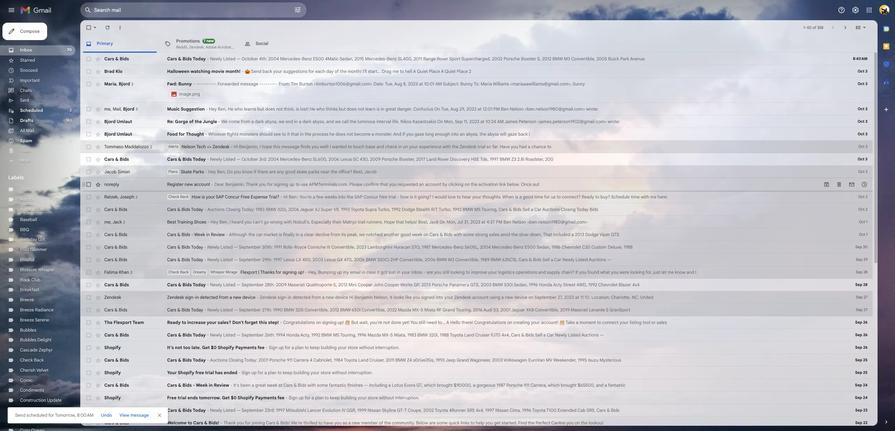 Task type: vqa. For each thing, say whether or not it's contained in the screenshot.


Task type: locate. For each thing, give the bounding box(es) containing it.
2 bjord umlaut from the top
[[116, 146, 147, 153]]

1 horizontal spatial m5
[[527, 230, 534, 236]]

newly for newly listed — september 27th: 1990 bmw 325i convertible, 2012 bmw 650i convertible, 2022 mazda mx-5 miata rf grand touring, 2016 audi s3, 2001 jaguar xk8 convertible, 2019 maserati levante s gransport
[[231, 342, 244, 348]]

1 vertical spatial building
[[327, 412, 344, 418]]

listed for newly listed — september 28th: 2009 maserati quattroporte s, 2013 mini cooper john cooper works gp, 2013 porsche panamera gts, 2003 bmw 530i sedan, 1996 honda acty street 4wd, 1992 chevrolet blazer 4x4
[[248, 314, 262, 320]]

check back
[[187, 300, 210, 305], [22, 398, 49, 404]]

hi inside "tommaso maddalozzo" row
[[260, 160, 264, 167]]

today for auctions closing today: 2001 porsche 911 carrera 4 cabriolet, 1984 toyota land cruiser, 2011 bmw z4 sdrive35is, 1993 jeep grand wagoneer, 2003 volkswagen eurovan mv weekender, 1995 isuzu mysterious
[[214, 398, 229, 404]]

1 inside "labels" navigation
[[78, 154, 80, 159]]

1 horizontal spatial month!
[[387, 77, 402, 83]]

danger.
[[442, 118, 458, 125]]

1 bubbles from the top
[[22, 364, 40, 371]]

newly up whisper mirage in the bottom of the page
[[231, 286, 244, 292]]

row containing noreply
[[89, 198, 896, 212]]

1 horizontal spatial jaguar
[[568, 342, 584, 348]]

jaguar left xj at the left bottom
[[333, 230, 349, 236]]

0 vertical spatial 2004
[[298, 63, 310, 69]]

2 umlaut from the top
[[130, 146, 147, 153]]

gts
[[679, 258, 689, 264]]

0 horizontal spatial month!
[[251, 77, 267, 83]]

1 umlaut from the top
[[130, 132, 147, 139]]

chevrolet left "c30"
[[625, 272, 646, 278]]

— left 3rd:
[[263, 174, 268, 181]]

today for newly listed — september 29th: 1997 lexus lx 450, 2003 lexus gx 470, 2006 bmw 330ci zhp convertible, 2006 bmw m3 convertible, 1989 bmw 635csi, cars & bids sell a car newly listed auctions —
[[212, 286, 226, 292]]

1 🎊 image from the left
[[384, 356, 389, 362]]

<ben.nelson1980@gmail.com> up included
[[586, 244, 653, 250]]

closing for auctions closing today: 2001 porsche 911 carrera 4 cabriolet, 1984 toyota land cruiser, 2011 bmw z4 sdrive35is, 1993 jeep grand wagoneer, 2003 volkswagen eurovan mv weekender, 1995 isuzu mysterious
[[254, 398, 271, 404]]

2 looking from the left
[[701, 300, 717, 306]]

0 vertical spatial 1993
[[379, 230, 389, 236]]

row
[[89, 59, 896, 73], [89, 73, 896, 87], [89, 87, 896, 115], [89, 115, 896, 129], [89, 129, 896, 143], [89, 143, 896, 156], [89, 170, 896, 184], [89, 184, 896, 198], [89, 198, 896, 212], [89, 212, 896, 226], [89, 226, 896, 240], [89, 240, 896, 254], [89, 254, 896, 268], [89, 268, 896, 282], [89, 282, 896, 296], [89, 296, 896, 310], [89, 310, 896, 324], [89, 324, 896, 338], [89, 338, 896, 352], [89, 352, 896, 366], [89, 366, 896, 380], [89, 380, 896, 394], [89, 394, 896, 408], [89, 408, 896, 422], [89, 422, 896, 432]]

2 quiet from the left
[[495, 77, 507, 83]]

jacob simon
[[116, 188, 145, 195]]

breeze down breeze link
[[22, 342, 38, 348]]

like
[[451, 328, 458, 334]]

more button
[[0, 173, 84, 184]]

dreamy
[[215, 300, 229, 305]]

social tab
[[266, 39, 354, 59]]

, for jack
[[123, 244, 124, 250]]

cars & bids for cars & bids today - newly listed — september 28th: 2009 maserati quattroporte s, 2013 mini cooper john cooper works gp, 2013 porsche panamera gts, 2003 bmw 530i sedan, 1996 honda acty street 4wd, 1992 chevrolet blazer 4x4
[[116, 314, 143, 320]]

so
[[541, 160, 546, 167]]

abyss, up process on the left top of the page
[[347, 132, 362, 139]]

row containing the flexport team
[[89, 352, 896, 366]]

breeze radiance link
[[22, 342, 59, 348]]

4 cars & bids from the top
[[116, 258, 142, 264]]

he
[[366, 146, 372, 153]]

from right come
[[268, 132, 278, 139]]

bjord
[[132, 90, 145, 97], [137, 118, 149, 124], [116, 132, 129, 139], [116, 146, 129, 153]]

1 vertical spatial dodge
[[651, 258, 666, 264]]

still
[[492, 300, 500, 306], [466, 356, 473, 362]]

cars & bids for cars & bids today - newly listed — october 3rd: 2004 mercedes-benz sl600, 2006 lexus sc 430, 2009 porsche boxster, 2017 land rover discovery hse td6, 1997 bmw z3 2.8i roadster, 200
[[116, 174, 143, 181]]

6 cars & bids from the top
[[116, 286, 142, 292]]

bmw left "650i"
[[378, 342, 390, 348]]

0 horizontal spatial aug
[[438, 90, 447, 97]]

ben, for i
[[244, 244, 254, 250]]

chain?
[[624, 300, 639, 306]]

scheduled
[[22, 120, 48, 126]]

1 vertical spatial 1993
[[485, 398, 495, 404]]

0 vertical spatial sedan,
[[378, 63, 393, 69]]

1 vertical spatial sedan,
[[597, 272, 612, 278]]

he up come
[[253, 118, 259, 125]]

e500 down the slow-
[[583, 272, 596, 278]]

congratulations down audi
[[527, 356, 563, 362]]

, for mail
[[123, 118, 124, 124]]

september for newly listed — september 30th: 1991 rolls-royce corniche iii convertible, 2023 lamborghini huracan sto, 1987 mercedes-benz 560sl, 2004 mercedes-benz e500 sedan, 1986 chevrolet c30 custom deluxe, 1988
[[266, 272, 290, 278]]

9 row from the top
[[89, 198, 896, 212]]

10 cars & bids from the top
[[116, 398, 143, 404]]

bmw up flexport | thanks for signing up! - hey, bumping up my email in case it got lost in your inbox - are you still looking to improve your logistics operations and supply chain? if you found what you were looking for, just let me know and i
[[485, 286, 497, 292]]

at left 10:01
[[466, 90, 470, 97]]

royce
[[327, 272, 341, 278]]

2 row from the top
[[89, 73, 896, 87]]

1 vertical spatial land
[[516, 370, 527, 376]]

0 vertical spatial aurora
[[22, 219, 37, 225]]

me right let at the right of page
[[742, 300, 749, 306]]

land left cruiser,
[[398, 398, 410, 404]]

maserati down 11:10:
[[635, 342, 654, 348]]

0 horizontal spatial touring,
[[378, 370, 396, 376]]

2 bubbles from the top
[[22, 376, 40, 382]]

whisper inside "labels" navigation
[[42, 297, 60, 304]]

9 cars & bids from the top
[[116, 370, 143, 376]]

pm right 4:37
[[551, 244, 559, 250]]

logistics
[[554, 300, 572, 306]]

congratulations down 325i
[[315, 356, 350, 362]]

on inside "tommaso maddalozzo" row
[[448, 160, 454, 167]]

1 horizontal spatial 1
[[893, 28, 895, 33]]

bubbles inside bubbles delight link
[[22, 376, 40, 382]]

september left 27,
[[594, 328, 619, 334]]

cooper down lost
[[427, 314, 444, 320]]

rover down "tommaso maddalozzo" row on the top
[[487, 174, 499, 181]]

congratulations
[[315, 356, 350, 362], [527, 356, 563, 362]]

umlaut for re:
[[130, 132, 147, 139]]

we
[[246, 132, 253, 139]]

2 cars & bids from the top
[[116, 174, 143, 181]]

on right the confucius
[[483, 118, 489, 125]]

1 dark from the left
[[283, 132, 293, 139]]

jack down the r/t
[[477, 244, 488, 250]]

0 horizontal spatial 1997
[[304, 286, 314, 292]]

listed up whisper mirage in the bottom of the page
[[245, 286, 259, 292]]

— for newly listed — september 30th: 1991 rolls-royce corniche iii convertible, 2023 lamborghini huracan sto, 1987 mercedes-benz 560sl, 2004 mercedes-benz e500 sedan, 1986 chevrolet c30 custom deluxe, 1988
[[260, 272, 264, 278]]

check back left dreamy
[[187, 300, 210, 305]]

deluxe,
[[676, 272, 692, 278]]

volkswagen
[[560, 398, 586, 404]]

hey right parks
[[232, 188, 240, 195]]

1 horizontal spatial time
[[702, 216, 711, 222]]

breeze for breeze radiance
[[22, 342, 38, 348]]

below.
[[564, 202, 578, 208]]

0 vertical spatial aug
[[438, 90, 447, 97]]

food
[[186, 146, 198, 153]]

cars & bids for cars & bids today - auctions closing today: 1983 bmw 320i, 2006 jaguar xj super v8, 1993 toyota supra turbo, 1992 dodge stealth r/t turbo, 1992 bmw m5 touring, cars & bids sell a car auctions closing today bids
[[116, 230, 142, 236]]

device
[[270, 328, 284, 334], [373, 328, 387, 334], [572, 328, 586, 334]]

ready right connect?
[[647, 216, 661, 222]]

1 horizontal spatial 2009
[[411, 174, 423, 181]]

2 aurora from the top
[[22, 230, 37, 236]]

promotions, 7 new messages, tab
[[178, 39, 267, 59]]

- inside "tommaso maddalozzo" row
[[256, 160, 259, 167]]

row containing maria
[[89, 87, 896, 115]]

1 looking from the left
[[501, 300, 517, 306]]

your up boxster,
[[455, 160, 465, 167]]

0 vertical spatial 2003
[[348, 286, 359, 292]]

whisper inside row
[[234, 300, 250, 305]]

0 vertical spatial that
[[323, 146, 332, 153]]

24 row from the top
[[89, 408, 896, 422]]

detected down dreamy
[[222, 328, 242, 334]]

2 sign- from the left
[[309, 328, 320, 334]]

today for newly listed — september 27th: 1990 bmw 325i convertible, 2012 bmw 650i convertible, 2022 mazda mx-5 miata rf grand touring, 2016 audi s3, 2001 jaguar xk8 convertible, 2019 maserati levante s gransport
[[212, 342, 226, 348]]

this inside row
[[288, 356, 297, 362]]

2 vertical spatial toyota
[[382, 398, 397, 404]]

today: down payments
[[272, 398, 286, 404]]

come
[[254, 132, 267, 139]]

place
[[477, 77, 489, 83], [508, 77, 520, 83]]

signing down lx
[[314, 300, 330, 306]]

0 vertical spatial grand
[[492, 342, 506, 348]]

up!
[[331, 300, 338, 306], [375, 356, 382, 362]]

thought
[[207, 146, 227, 153]]

0 horizontal spatial dodge
[[447, 230, 461, 236]]

0 vertical spatial 1996
[[588, 314, 598, 320]]

back inside check back how is your sap concur free expense trial? - hi ben- you're a few weeks into the sap concur free trial - how is it going? i would love to hear your thoughts. when is a good time for us to connect? ready to buy? schedule time with me here:
[[200, 217, 210, 222]]

1 vertical spatial 1996
[[397, 370, 408, 376]]

2 cooper from the left
[[427, 314, 444, 320]]

newly down whisper mirage in the bottom of the page
[[234, 314, 247, 320]]

expense
[[279, 216, 298, 222]]

closing down connect?
[[624, 230, 640, 236]]

13 row from the top
[[89, 254, 896, 268]]

3 cars & bids from the top
[[116, 230, 142, 236]]

0 vertical spatial rover
[[486, 63, 498, 69]]

0 vertical spatial 2001
[[557, 342, 567, 348]]

1 horizontal spatial wrote:
[[676, 132, 689, 139]]

you left the were at bottom right
[[680, 300, 688, 306]]

2 device from the left
[[373, 328, 387, 334]]

the flexport team
[[116, 356, 160, 362]]

from down quattroporte
[[347, 328, 357, 334]]

1 vertical spatial wrote:
[[676, 132, 689, 139]]

on right clicking
[[517, 202, 522, 208]]

<mariaaawilliams@gmail.com>,
[[567, 90, 636, 97]]

8 cars & bids from the top
[[116, 342, 142, 348]]

once
[[579, 202, 591, 208]]

jack
[[125, 244, 135, 250], [477, 244, 488, 250]]

lexus for sl600,
[[378, 174, 391, 181]]

to...
[[487, 356, 495, 362]]

2002
[[547, 63, 559, 69]]

your inside "tommaso maddalozzo" row
[[455, 160, 465, 167]]

newly for newly listed — september 29th: 1997 lexus lx 450, 2003 lexus gx 470, 2006 bmw 330ci zhp convertible, 2006 bmw m3 convertible, 1989 bmw 635csi, cars & bids sell a car newly listed auctions —
[[231, 286, 244, 292]]

you right the like
[[459, 328, 467, 334]]

2 vertical spatial that
[[440, 244, 449, 250]]

fatima khan 3
[[116, 300, 147, 306]]

0 vertical spatial on
[[483, 118, 489, 125]]

today for newly listed — october 3rd: 2004 mercedes-benz sl600, 2006 lexus sc 430, 2009 porsche boxster, 2017 land rover discovery hse td6, 1997 bmw z3 2.8i roadster, 200
[[214, 174, 229, 181]]

you left can't
[[272, 244, 280, 250]]

lexus for 450,
[[361, 286, 373, 292]]

2 inside tommaso maddalozzo 2
[[167, 161, 169, 166]]

auctions down custom
[[655, 286, 674, 292]]

2 time from the left
[[702, 216, 711, 222]]

range
[[471, 63, 485, 69]]

the
[[116, 356, 125, 362]]

breeze radiance
[[22, 342, 59, 348]]

10:24
[[540, 132, 552, 139]]

isuzu
[[654, 398, 665, 404]]

you're
[[411, 356, 425, 362]]

2 inside "labels" navigation
[[77, 120, 80, 125]]

1 vertical spatial grand
[[508, 398, 521, 404]]

newly for newly listed — september 28th: 2009 maserati quattroporte s, 2013 mini cooper john cooper works gp, 2013 porsche panamera gts, 2003 bmw 530i sedan, 1996 honda acty street 4wd, 1992 chevrolet blazer 4x4
[[234, 314, 247, 320]]

0 horizontal spatial e500
[[348, 63, 360, 69]]

1 vertical spatial rover
[[487, 174, 499, 181]]

2 up "me , mail , bjord 3"
[[146, 91, 148, 96]]

2003 right the gts,
[[535, 314, 546, 320]]

7 cars & bids from the top
[[116, 314, 143, 320]]

1 vertical spatial mail
[[29, 142, 38, 148]]

cars & bids today - newly listed — september 30th: 1991 rolls-royce corniche iii convertible, 2023 lamborghini huracan sto, 1987 mercedes-benz 560sl, 2004 mercedes-benz e500 sedan, 1986 chevrolet c30 custom deluxe, 1988
[[186, 272, 704, 278]]

main content
[[89, 22, 896, 432]]

1 gaze from the left
[[461, 146, 472, 153]]

, for bjord
[[129, 90, 131, 97]]

iii
[[363, 272, 367, 278]]

2006
[[365, 174, 377, 181], [321, 230, 333, 236], [393, 286, 405, 292], [472, 286, 484, 292]]

today for newly listed — september 26th: 1994 honda acty, 1992 bmw m5 touring, 1996 mazda mx-5 miata, 1983 bmw 320i, 1988 toyota land cruiser fj70 4x4, cars & bids sell a car newly listed auctions —
[[214, 370, 229, 376]]

jungle
[[225, 132, 241, 139]]

a up subject:
[[490, 77, 493, 83]]

Search mail text field
[[105, 8, 307, 15]]

1984
[[371, 398, 381, 404]]

e500
[[348, 63, 360, 69], [583, 272, 596, 278]]

we left call
[[372, 132, 379, 139]]

19 row from the top
[[89, 338, 896, 352]]

16 row from the top
[[89, 296, 896, 310]]

but
[[391, 356, 398, 362]]

september down '|'
[[269, 314, 293, 320]]

october up "🎃" icon
[[269, 63, 287, 69]]

bmw right 1989
[[546, 286, 557, 292]]

date:
[[415, 90, 427, 97]]

0 horizontal spatial sedan,
[[378, 63, 393, 69]]

1 aurora from the top
[[22, 219, 37, 225]]

mazda up the yet!
[[442, 342, 457, 348]]

breeze for breeze serene
[[22, 353, 38, 359]]

grand for touring,
[[492, 342, 506, 348]]

nelson,
[[416, 328, 432, 334]]

cars & bids for cars & bids - week in review - although the car market is finally in a clear decline from its peak, we notched another good week on cars & bids with some strong sales amid the slow-down. that included a 2013 dodge viper gts
[[116, 258, 142, 264]]

0 horizontal spatial s,
[[371, 314, 375, 320]]

convertible, down sto, on the bottom of the page
[[444, 286, 471, 292]]

jaguar left xk8
[[568, 342, 584, 348]]

alerts inside alerts nelson tech <> zendesk - hi benjamin, i hope this message finds you well! i wanted to touch base and check in on your experience with the zendesk trial so far. have you had a chance to
[[187, 161, 198, 166]]

2 inside maria , bjord 2
[[146, 91, 148, 96]]

tommaso maddalozzo row
[[89, 156, 896, 170]]

inbox link
[[22, 53, 36, 59]]

4 row from the top
[[89, 115, 896, 129]]

alert
[[11, 16, 896, 22]]

today for newly listed — september 28th: 2009 maserati quattroporte s, 2013 mini cooper john cooper works gp, 2013 porsche panamera gts, 2003 bmw 530i sedan, 1996 honda acty street 4wd, 1992 chevrolet blazer 4x4
[[214, 314, 229, 320]]

0 vertical spatial 5
[[468, 342, 471, 348]]

let
[[736, 300, 741, 306]]

0 horizontal spatial bunny
[[198, 90, 213, 97]]

1 vertical spatial 2011
[[429, 398, 438, 404]]

1 horizontal spatial chevrolet
[[665, 314, 687, 320]]

30th:
[[291, 272, 303, 278]]

chats link
[[22, 98, 35, 104]]

1 horizontal spatial land
[[474, 174, 485, 181]]

1 vertical spatial hey
[[232, 188, 240, 195]]

1 bunny from the left
[[198, 90, 213, 97]]

1 horizontal spatial s,
[[597, 63, 602, 69]]

1 place from the left
[[477, 77, 489, 83]]

tommaso maddalozzo 2
[[116, 160, 169, 166]]

sap down dear
[[240, 216, 249, 222]]

hey for shoes
[[234, 244, 243, 250]]

tab list
[[89, 39, 896, 59]]

z4
[[453, 398, 458, 404]]

drafts
[[22, 131, 37, 137]]

this inside "tommaso maddalozzo" row
[[304, 160, 312, 167]]

0 vertical spatial ben,
[[242, 118, 252, 125]]

please
[[388, 202, 403, 208]]

looks
[[438, 328, 449, 334]]

— for newly listed — october 3rd: 2004 mercedes-benz sl600, 2006 lexus sc 430, 2009 porsche boxster, 2017 land rover discovery hse td6, 1997 bmw z3 2.8i roadster, 200
[[263, 174, 268, 181]]

rf
[[485, 342, 491, 348]]

start...
[[409, 77, 423, 83]]

sedan, for panamera
[[571, 314, 587, 320]]

2 horizontal spatial abyss,
[[518, 146, 532, 153]]

2 horizontal spatial sedan,
[[597, 272, 612, 278]]

cell containing fwd: bunny
[[186, 90, 896, 111]]

bmw left 530i
[[548, 314, 559, 320]]

2011 left range
[[460, 63, 469, 69]]

row containing zendesk
[[89, 324, 896, 338]]

check back inside "labels" navigation
[[22, 398, 49, 404]]

1 vertical spatial ben,
[[241, 188, 251, 195]]

— up mirage
[[260, 286, 264, 292]]

1 vertical spatial october
[[269, 174, 287, 181]]

breeze for breeze link
[[22, 331, 38, 337]]

1 horizontal spatial still
[[492, 300, 500, 306]]

5 cars & bids from the top
[[116, 272, 142, 278]]

0 horizontal spatial 3
[[145, 301, 147, 306]]

0 horizontal spatial quiet
[[464, 77, 476, 83]]

1990
[[304, 342, 314, 348]]

chevrolet down what
[[665, 314, 687, 320]]

1 jacob from the left
[[116, 188, 130, 195]]

5 row from the top
[[89, 129, 896, 143]]

1 cars & bids from the top
[[116, 63, 143, 69]]

maserati left quattroporte
[[320, 314, 339, 320]]

maria , bjord 2
[[116, 90, 148, 97]]

new down quattroporte
[[362, 328, 371, 334]]

0 horizontal spatial congratulations
[[315, 356, 350, 362]]

bubbles for bubbles delight
[[22, 376, 40, 382]]

snoozed link
[[22, 75, 42, 81]]

2 he from the left
[[344, 118, 350, 125]]

1 vertical spatial know
[[751, 300, 762, 306]]

21 row from the top
[[89, 366, 896, 380]]

bliss
[[22, 275, 32, 281]]

0 horizontal spatial flexport
[[126, 356, 146, 362]]

back inside "labels" navigation
[[38, 398, 49, 404]]

september for newly listed — september 27th: 1990 bmw 325i convertible, 2012 bmw 650i convertible, 2022 mazda mx-5 miata rf grand touring, 2016 audi s3, 2001 jaguar xk8 convertible, 2019 maserati levante s gransport
[[266, 342, 290, 348]]

1 detected from the left
[[222, 328, 242, 334]]

1 horizontal spatial up!
[[375, 356, 382, 362]]

know up thank
[[269, 188, 281, 195]]

schedule
[[680, 216, 700, 222]]

1 october from the top
[[269, 63, 287, 69]]

lamborghini
[[409, 272, 436, 278]]

0 horizontal spatial sign-
[[206, 328, 217, 334]]

0 horizontal spatial time
[[594, 216, 604, 222]]

maria right to:
[[535, 90, 547, 97]]

2 right maddalozzo
[[167, 161, 169, 166]]

still up panamera at right
[[492, 300, 500, 306]]

0 vertical spatial check back
[[187, 300, 210, 305]]

2004 right 4th:
[[298, 63, 310, 69]]

8 row from the top
[[89, 184, 896, 198]]

aurora sparkle link
[[22, 230, 55, 236]]

29th:
[[291, 286, 303, 292]]

2 turbo, from the left
[[488, 230, 502, 236]]

hey for parks
[[232, 188, 240, 195]]

2 dark from the left
[[336, 132, 346, 139]]

cars & bids for cars & bids today - newly listed — september 29th: 1997 lexus lx 450, 2003 lexus gx 470, 2006 bmw 330ci zhp convertible, 2006 bmw m3 convertible, 1989 bmw 635csi, cars & bids sell a car newly listed auctions —
[[116, 286, 142, 292]]

good down once
[[581, 216, 593, 222]]

sedan, for 560sl,
[[597, 272, 612, 278]]

1 vertical spatial an
[[466, 202, 472, 208]]

tab list containing primary
[[89, 39, 896, 59]]

1 vertical spatial free
[[217, 412, 227, 418]]

bmw right boxster
[[614, 63, 626, 69]]

ben, left heard
[[244, 244, 254, 250]]

turbo, right the r/t
[[488, 230, 502, 236]]

ready
[[647, 216, 661, 222], [186, 356, 201, 362]]

mail inside row
[[125, 118, 134, 124]]

1 device from the left
[[270, 328, 284, 334]]

cars & bids for cars & bids today - newly listed — september 27th: 1990 bmw 325i convertible, 2012 bmw 650i convertible, 2022 mazda mx-5 miata rf grand touring, 2016 audi s3, 2001 jaguar xk8 convertible, 2019 maserati levante s gransport
[[116, 342, 142, 348]]

1 horizontal spatial 2001
[[557, 342, 567, 348]]

3 row from the top
[[89, 87, 896, 115]]

1 cooper from the left
[[398, 314, 414, 320]]

0 horizontal spatial trial
[[228, 412, 238, 418]]

2023 right "31," on the bottom right of the page
[[523, 244, 534, 250]]

2003 right wagoneer,
[[547, 398, 559, 404]]

has
[[239, 412, 248, 418]]

3 breeze from the top
[[22, 353, 38, 359]]

2 breeze from the top
[[22, 342, 38, 348]]

at left 11:10:
[[640, 328, 644, 334]]

gorge
[[195, 132, 209, 139]]

mercedes- right 1987
[[480, 272, 504, 278]]

320i,
[[308, 230, 319, 236], [477, 370, 488, 376]]

None checkbox
[[95, 76, 102, 83], [95, 90, 102, 97], [95, 118, 102, 125], [95, 160, 102, 167], [95, 188, 102, 195], [95, 216, 102, 223], [95, 286, 102, 293], [95, 314, 102, 321], [95, 328, 102, 335], [95, 342, 102, 349], [95, 356, 102, 363], [95, 370, 102, 377], [95, 384, 102, 391], [95, 398, 102, 405], [95, 76, 102, 83], [95, 90, 102, 97], [95, 118, 102, 125], [95, 160, 102, 167], [95, 188, 102, 195], [95, 216, 102, 223], [95, 286, 102, 293], [95, 314, 102, 321], [95, 328, 102, 335], [95, 342, 102, 349], [95, 356, 102, 363], [95, 370, 102, 377], [95, 384, 102, 391], [95, 398, 102, 405]]

benjamin, inside row
[[250, 202, 272, 208]]

2 inside ratzek, joseph 2
[[151, 217, 153, 222]]

1988 right the deluxe,
[[694, 272, 704, 278]]

book club
[[22, 308, 45, 315]]

tue, right 'date:'
[[428, 90, 437, 97]]

0 vertical spatial today:
[[269, 230, 283, 236]]

0 vertical spatial it
[[319, 146, 322, 153]]

1997 right td6,
[[545, 174, 554, 181]]

2 vertical spatial hey
[[234, 244, 243, 250]]

0 horizontal spatial 2003
[[348, 286, 359, 292]]

2 october from the top
[[269, 174, 287, 181]]

does up call
[[386, 118, 396, 125]]

ready left increase
[[186, 356, 201, 362]]

0 horizontal spatial we
[[310, 132, 316, 139]]

newly down <>
[[234, 174, 247, 181]]

1 horizontal spatial detected
[[325, 328, 345, 334]]

all mail
[[22, 142, 38, 148]]

me left here: on the bottom
[[723, 216, 730, 222]]

september for newly listed — september 28th: 2009 maserati quattroporte s, 2013 mini cooper john cooper works gp, 2013 porsche panamera gts, 2003 bmw 530i sedan, 1996 honda acty street 4wd, 1992 chevrolet blazer 4x4
[[269, 314, 293, 320]]

search mail image
[[92, 5, 104, 17]]

it right see
[[319, 146, 322, 153]]

0 vertical spatial bubbles
[[22, 364, 40, 371]]

2 vertical spatial trial
[[228, 412, 238, 418]]

1 breeze from the top
[[22, 331, 38, 337]]

0 vertical spatial m3
[[627, 63, 634, 69]]

1983 down expense
[[284, 230, 294, 236]]

0 horizontal spatial who
[[261, 118, 270, 125]]

time down aut
[[594, 216, 604, 222]]

1 horizontal spatial mx-
[[458, 342, 468, 348]]

0 vertical spatial 1
[[893, 28, 895, 33]]

alerts inside "labels" navigation
[[22, 208, 35, 214]]

0 horizontal spatial detected
[[222, 328, 242, 334]]

10 row from the top
[[89, 212, 896, 226]]

1 vertical spatial am
[[553, 132, 560, 139]]

row containing jacob simon
[[89, 184, 896, 198]]

0 vertical spatial trial
[[531, 160, 540, 167]]

notched
[[407, 258, 425, 264]]

5
[[468, 342, 471, 348], [434, 370, 437, 376]]

on left jul
[[489, 244, 495, 250]]

4matic
[[361, 63, 377, 69]]

0 horizontal spatial honda
[[318, 370, 333, 376]]

labels navigation
[[0, 22, 89, 432]]

2 gaze from the left
[[564, 146, 575, 153]]

2 vertical spatial ben,
[[244, 244, 254, 250]]

sell
[[581, 230, 589, 236], [603, 286, 611, 292], [595, 370, 603, 376]]

land
[[474, 174, 485, 181], [516, 370, 527, 376], [398, 398, 410, 404]]

september for newly listed — september 26th: 1994 honda acty, 1992 bmw m5 touring, 1996 mazda mx-5 miata, 1983 bmw 320i, 1988 toyota land cruiser fj70 4x4, cars & bids sell a car newly listed auctions —
[[269, 370, 293, 376]]

aurora for 'aurora' link
[[22, 219, 37, 225]]

12 row from the top
[[89, 240, 896, 254]]

abyss, down 11, at right top
[[518, 146, 532, 153]]

sign
[[299, 384, 309, 390], [269, 412, 278, 418]]

cell
[[186, 90, 896, 111]]

None checkbox
[[95, 27, 102, 34], [95, 62, 102, 69], [95, 132, 102, 139], [95, 146, 102, 153], [95, 174, 102, 181], [95, 202, 102, 209], [95, 230, 102, 237], [95, 244, 102, 251], [95, 258, 102, 265], [95, 272, 102, 279], [95, 300, 102, 307], [95, 412, 102, 418], [95, 425, 102, 432], [95, 27, 102, 34], [95, 62, 102, 69], [95, 132, 102, 139], [95, 146, 102, 153], [95, 174, 102, 181], [95, 202, 102, 209], [95, 230, 102, 237], [95, 244, 102, 251], [95, 258, 102, 265], [95, 272, 102, 279], [95, 300, 102, 307], [95, 412, 102, 418], [95, 425, 102, 432]]

0 horizontal spatial interruption.
[[387, 412, 414, 418]]

2 horizontal spatial hi
[[388, 328, 393, 334]]

1 month! from the left
[[251, 77, 267, 83]]

alerts for alerts nelson tech <> zendesk - hi benjamin, i hope this message finds you well! i wanted to touch base and check in on your experience with the zendesk trial so far. have you had a chance to
[[187, 161, 198, 166]]

🎊 image
[[384, 356, 389, 362], [622, 356, 628, 362]]

toyota
[[390, 230, 405, 236], [500, 370, 515, 376], [382, 398, 397, 404]]

1 vertical spatial back
[[200, 300, 210, 305]]

on
[[448, 160, 454, 167], [517, 202, 522, 208], [471, 258, 476, 264], [588, 328, 593, 334], [351, 356, 357, 362], [564, 356, 570, 362]]

s, right boxster
[[597, 63, 602, 69]]

— for newly listed — september 29th: 1997 lexus lx 450, 2003 lexus gx 470, 2006 bmw 330ci zhp convertible, 2006 bmw m3 convertible, 1989 bmw 635csi, cars & bids sell a car newly listed auctions —
[[260, 286, 264, 292]]

tue,
[[428, 90, 437, 97], [491, 118, 500, 125]]

1 bjord umlaut from the top
[[116, 132, 147, 139]]

11 row from the top
[[89, 226, 896, 240]]

1 vertical spatial on
[[486, 132, 493, 139]]

1 horizontal spatial good
[[445, 258, 457, 264]]

breeze inside 'link'
[[22, 353, 38, 359]]

day
[[363, 77, 371, 83]]

buick
[[676, 63, 688, 69]]

free left has
[[217, 412, 227, 418]]

7
[[226, 43, 229, 48]]

2016
[[526, 342, 536, 348]]

but wait, you're not done yet! you still need to... a hello there! congratulations on creating your account!
[[389, 356, 622, 362]]

step!
[[298, 356, 310, 362]]

None search field
[[89, 3, 341, 20]]

newly down take
[[617, 370, 631, 376]]

20 row from the top
[[89, 352, 896, 366]]

a down learns
[[279, 132, 282, 139]]

listed for newly listed — october 4th: 2004 mercedes-benz e500 4matic sedan, 2015 mercedes-benz sl400, 2011 range rover sport supercharged, 2002 porsche boxster s, 2012 bmw m3 convertible, 2005 buick park avenue
[[248, 63, 262, 69]]

huracan
[[438, 272, 456, 278]]

closing for auctions closing today: 1983 bmw 320i, 2006 jaguar xj super v8, 1993 toyota supra turbo, 1992 dodge stealth r/t turbo, 1992 bmw m5 touring, cars & bids sell a car auctions closing today bids
[[251, 230, 267, 236]]

2 vertical spatial touring,
[[378, 370, 396, 376]]

social
[[284, 46, 298, 52]]

2 bunny from the left
[[512, 90, 526, 97]]

alerts link
[[22, 208, 35, 214]]

today for auctions closing today: 1983 bmw 320i, 2006 jaguar xj super v8, 1993 toyota supra turbo, 1992 dodge stealth r/t turbo, 1992 bmw m5 touring, cars & bids sell a car auctions closing today bids
[[212, 230, 226, 236]]

18 row from the top
[[89, 324, 896, 338]]



Task type: describe. For each thing, give the bounding box(es) containing it.
message inside "tommaso maddalozzo" row
[[313, 160, 333, 167]]

1 turbo, from the left
[[420, 230, 434, 236]]

4
[[345, 398, 347, 404]]

late.
[[213, 384, 223, 390]]

boxster
[[579, 63, 596, 69]]

benz up suggestions
[[336, 63, 347, 69]]

not left become
[[385, 146, 393, 153]]

abyss
[[542, 146, 555, 153]]

2023 right 27,
[[627, 328, 638, 334]]

🎃 image
[[272, 77, 278, 83]]

training
[[197, 244, 214, 250]]

1 congratulations from the left
[[315, 356, 350, 362]]

row containing fatima khan
[[89, 296, 896, 310]]

cruiser,
[[411, 398, 428, 404]]

0 vertical spatial building
[[357, 384, 374, 390]]

the left "jungle"
[[216, 132, 224, 139]]

1 vertical spatial are
[[474, 300, 482, 306]]

nelson inside "tommaso maddalozzo" row
[[202, 160, 217, 167]]

0 horizontal spatial store
[[356, 412, 368, 418]]

1 but from the left
[[286, 118, 294, 125]]

glimmer
[[34, 275, 52, 281]]

october for 3rd:
[[269, 174, 287, 181]]

porsche left "911"
[[300, 398, 318, 404]]

0 vertical spatial interruption.
[[417, 384, 444, 390]]

best training shoes - hey ben, i heard you can't go wrong with nobull's. especially their matryx trail runners. hope that helps! best, jack on mon, jul 31, 2023 at 4:37 pm ben nelson <ben.nelson1980@gmail.com>
[[186, 244, 653, 250]]

bmw down - congratulations on signing up!
[[357, 370, 369, 376]]

your right improve
[[543, 300, 553, 306]]

your up 1984
[[376, 384, 385, 390]]

row containing brad klo
[[89, 73, 896, 87]]

fights
[[253, 146, 265, 153]]

learn
[[406, 118, 417, 125]]

delight
[[42, 376, 57, 382]]

a right the when
[[577, 216, 580, 222]]

635csi,
[[558, 286, 575, 292]]

me down maria , bjord 2
[[116, 118, 123, 124]]

convertible, down its
[[368, 272, 395, 278]]

1 vertical spatial <ben.nelson1980@gmail.com>
[[586, 244, 653, 250]]

0 horizontal spatial still
[[466, 356, 473, 362]]

your left listing on the right bottom of page
[[689, 356, 699, 362]]

mercedes- up start...
[[406, 63, 430, 69]]

their
[[370, 244, 380, 250]]

listed for newly listed — september 26th: 1994 honda acty, 1992 bmw m5 touring, 1996 mazda mx-5 miata, 1983 bmw 320i, 1988 toyota land cruiser fj70 4x4, cars & bids sell a car newly listed auctions —
[[248, 370, 262, 376]]

1 horizontal spatial dodge
[[651, 258, 666, 264]]

check inside check back how is your sap concur free expense trial? - hi ben- you're a few weeks into the sap concur free trial - how is it going? i would love to hear your thoughts. when is a good time for us to connect? ready to buy? schedule time with me here:
[[187, 217, 199, 222]]

cars & bids for cars & bids today - newly listed — september 30th: 1991 rolls-royce corniche iii convertible, 2023 lamborghini huracan sto, 1987 mercedes-benz 560sl, 2004 mercedes-benz e500 sedan, 1986 chevrolet c30 custom deluxe, 1988
[[116, 272, 142, 278]]

confucius
[[459, 118, 482, 125]]

requested
[[442, 202, 465, 208]]

0 horizontal spatial maria
[[116, 90, 129, 97]]

you right if
[[644, 300, 652, 306]]

today: for 1983
[[269, 230, 283, 236]]

0 vertical spatial 320i,
[[308, 230, 319, 236]]

convertible, up flexport | thanks for signing up! - hey, bumping up my email in case it got lost in your inbox - are you still looking to improve your logistics operations and supply chain? if you found what you were looking for, just let me know and i
[[506, 286, 533, 292]]

mercedes- up any
[[311, 174, 336, 181]]

0 vertical spatial without
[[399, 384, 416, 390]]

signed
[[468, 328, 483, 334]]

23 row from the top
[[89, 394, 896, 408]]

0 horizontal spatial mazda
[[409, 370, 424, 376]]

2006 down 1987
[[472, 286, 484, 292]]

25 row from the top
[[89, 422, 896, 432]]

not right it's
[[195, 384, 203, 390]]

you left well!
[[346, 160, 354, 167]]

cell inside row
[[186, 90, 896, 111]]

2 vertical spatial it
[[419, 300, 422, 306]]

1 vertical spatial check
[[187, 300, 199, 305]]

1 vertical spatial 5
[[434, 370, 437, 376]]

a right become
[[413, 146, 416, 153]]

skate
[[201, 188, 213, 195]]

1992 up hope
[[436, 230, 445, 236]]

7 row from the top
[[89, 170, 896, 184]]

— up what
[[675, 286, 680, 292]]

october for 4th:
[[269, 63, 287, 69]]

life.
[[436, 132, 444, 139]]

up down 1994
[[310, 384, 315, 390]]

clicking
[[499, 202, 515, 208]]

1 time from the left
[[594, 216, 604, 222]]

1 horizontal spatial keep
[[345, 384, 356, 390]]

your right hear
[[525, 216, 535, 222]]

bmw left z3
[[556, 174, 567, 181]]

club
[[35, 308, 45, 315]]

0 vertical spatial ben
[[557, 118, 566, 125]]

1 vertical spatial ben
[[560, 244, 568, 250]]

gmail image
[[22, 4, 60, 18]]

cars & bids for cars & bids today - auctions closing today: 2001 porsche 911 carrera 4 cabriolet, 1984 toyota land cruiser, 2011 bmw z4 sdrive35is, 1993 jeep grand wagoneer, 2003 volkswagen eurovan mv weekender, 1995 isuzu mysterious
[[116, 398, 143, 404]]

0 horizontal spatial account
[[216, 202, 234, 208]]

0 vertical spatial know
[[269, 188, 281, 195]]

2023 right "29,"
[[519, 118, 530, 125]]

benjamin
[[394, 328, 414, 334]]

your up the from:
[[304, 77, 314, 83]]

6 row from the top
[[89, 143, 896, 156]]

0 vertical spatial 2012
[[603, 63, 613, 69]]

convertible, up - congratulations on signing up!
[[339, 342, 365, 348]]

apmterminals.com.
[[344, 202, 387, 208]]

2 place from the left
[[508, 77, 520, 83]]

0 horizontal spatial back
[[292, 77, 303, 83]]

primary tab
[[89, 39, 177, 59]]

1 horizontal spatial best,
[[465, 244, 476, 250]]

163
[[73, 131, 80, 136]]

ben, for do
[[241, 188, 251, 195]]

sl600,
[[348, 174, 364, 181]]

1 quiet from the left
[[464, 77, 476, 83]]

2 congratulations from the left
[[527, 356, 563, 362]]

finds
[[334, 160, 345, 167]]

listed for newly listed — september 29th: 1997 lexus lx 450, 2003 lexus gx 470, 2006 bmw 330ci zhp convertible, 2006 bmw m3 convertible, 1989 bmw 635csi, cars & bids sell a car newly listed auctions —
[[245, 286, 259, 292]]

1 vertical spatial signing
[[314, 300, 330, 306]]

not left done
[[426, 356, 433, 362]]

1 concur from the left
[[250, 216, 266, 222]]

2 horizontal spatial account
[[525, 328, 543, 334]]

super
[[357, 230, 370, 236]]

3 device from the left
[[572, 328, 586, 334]]

bjord down "me , mail , bjord 3"
[[116, 132, 129, 139]]

1 inside popup button
[[893, 28, 895, 33]]

mail inside all mail link
[[29, 142, 38, 148]]

2 horizontal spatial into
[[502, 146, 510, 153]]

on left creating
[[564, 356, 570, 362]]

labels
[[9, 194, 26, 201]]

trial inside "tommaso maddalozzo" row
[[531, 160, 540, 167]]

1 who from the left
[[261, 118, 270, 125]]

1 horizontal spatial that
[[423, 202, 432, 208]]

cars & bids for cars & bids today - newly listed — september 26th: 1994 honda acty, 1992 bmw m5 touring, 1996 mazda mx-5 miata, 1983 bmw 320i, 1988 toyota land cruiser fj70 4x4, cars & bids sell a car newly listed auctions —
[[116, 370, 143, 376]]

2023 right 11, at right top
[[522, 132, 533, 139]]

long
[[473, 146, 482, 153]]

2004 for 3rd:
[[298, 174, 310, 181]]

the left abyss
[[533, 146, 541, 153]]

september for newly listed — september 29th: 1997 lexus lx 450, 2003 lexus gx 470, 2006 bmw 330ci zhp convertible, 2006 bmw m3 convertible, 1989 bmw 635csi, cars & bids sell a car newly listed auctions —
[[266, 286, 290, 292]]

22 row from the top
[[89, 380, 896, 394]]

not left learn
[[398, 118, 405, 125]]

near
[[356, 188, 367, 195]]

2 sap from the left
[[394, 216, 403, 222]]

comic
[[22, 420, 36, 426]]

2 🎊 image from the left
[[622, 356, 628, 362]]

new inside tab
[[230, 43, 238, 48]]

0 vertical spatial nelson
[[567, 118, 582, 125]]

bjord umlaut for re: gorge of the jungle
[[116, 132, 147, 139]]

operations
[[574, 300, 597, 306]]

— for newly listed — september 28th: 2009 maserati quattroporte s, 2013 mini cooper john cooper works gp, 2013 porsche panamera gts, 2003 bmw 530i sedan, 1996 honda acty street 4wd, 1992 chevrolet blazer 4x4
[[263, 314, 268, 320]]

1 vertical spatial 320i,
[[477, 370, 488, 376]]

newly for newly listed — september 30th: 1991 rolls-royce corniche iii convertible, 2023 lamborghini huracan sto, 1987 mercedes-benz 560sl, 2004 mercedes-benz e500 sedan, 1986 chevrolet c30 custom deluxe, 1988
[[231, 272, 244, 278]]

today for newly listed — october 4th: 2004 mercedes-benz e500 4matic sedan, 2015 mercedes-benz sl400, 2011 range rover sport supercharged, 2002 porsche boxster s, 2012 bmw m3 convertible, 2005 buick park avenue
[[214, 63, 229, 69]]

benz left the 560sl,
[[504, 272, 516, 278]]

27th:
[[291, 342, 302, 348]]

1 vertical spatial hi
[[315, 216, 320, 222]]

you left had
[[568, 160, 576, 167]]

row containing ratzek, joseph
[[89, 212, 896, 226]]

convertible, up "account!"
[[595, 342, 622, 348]]

snoozed
[[22, 75, 42, 81]]

0 horizontal spatial that
[[323, 146, 332, 153]]

porsche up signed
[[480, 314, 498, 320]]

2 month! from the left
[[387, 77, 402, 83]]

i
[[588, 146, 589, 153]]

1 vertical spatial 2003
[[535, 314, 546, 320]]

there
[[286, 188, 298, 195]]

1 horizontal spatial plan
[[328, 384, 338, 390]]

from up ready to increase your sales? don't forget this step!
[[244, 328, 254, 334]]

2 detected from the left
[[325, 328, 345, 334]]

sunny
[[637, 90, 650, 97]]

blossom whisper
[[22, 297, 60, 304]]

at left 10:24 on the top of the page
[[534, 132, 539, 139]]

charlotte,
[[679, 328, 701, 334]]

umlaut for food
[[130, 146, 147, 153]]

a down quattroporte
[[358, 328, 361, 334]]

connect
[[670, 356, 688, 362]]

2 but from the left
[[377, 118, 384, 125]]

bmw left 325i
[[316, 342, 327, 348]]

clear
[[338, 258, 349, 264]]

listed for newly listed — september 27th: 1990 bmw 325i convertible, 2012 bmw 650i convertible, 2022 mazda mx-5 miata rf grand touring, 2016 audi s3, 2001 jaguar xk8 convertible, 2019 maserati levante s gransport
[[245, 342, 259, 348]]

need
[[474, 356, 486, 362]]

bmw down you
[[464, 370, 476, 376]]

burton
[[333, 90, 348, 97]]

auctions down moment
[[646, 370, 666, 376]]

1 vertical spatial into
[[376, 216, 384, 222]]

strong
[[528, 258, 543, 264]]

1 vertical spatial up!
[[375, 356, 382, 362]]

today: for 2001
[[272, 398, 286, 404]]

plans skate parks - hey ben, do you know if there are any good skate parks near the office? best, jacob
[[187, 188, 419, 195]]

sparkle
[[38, 230, 55, 236]]

2 inside me , jack 2
[[137, 245, 139, 250]]

today down connect?
[[641, 230, 654, 236]]

new down the skate
[[205, 202, 214, 208]]

2 horizontal spatial touring,
[[535, 230, 553, 236]]

become
[[394, 146, 412, 153]]

1 horizontal spatial free
[[422, 216, 431, 222]]

for down fee
[[286, 412, 293, 418]]

you right thank
[[288, 202, 296, 208]]

main content containing me
[[89, 22, 896, 432]]

aurora for aurora sparkle
[[22, 230, 37, 236]]

a right included
[[635, 258, 638, 264]]

0 horizontal spatial am
[[484, 90, 491, 97]]

0 vertical spatial are
[[299, 188, 307, 195]]

jul
[[508, 244, 515, 250]]

it's
[[186, 384, 193, 390]]

maddalozzo
[[139, 160, 165, 166]]

newly for newly listed — september 26th: 1994 honda acty, 1992 bmw m5 touring, 1996 mazda mx-5 miata, 1983 bmw 320i, 1988 toyota land cruiser fj70 4x4, cars & bids sell a car newly listed auctions —
[[234, 370, 247, 376]]

2023 right 8,
[[454, 90, 465, 97]]

for right food
[[199, 146, 206, 153]]

15 row from the top
[[89, 282, 896, 296]]

done
[[435, 356, 446, 362]]

1 horizontal spatial account
[[473, 202, 491, 208]]

1992 up jul
[[503, 230, 513, 236]]

eurovan
[[587, 398, 606, 404]]

velvet
[[41, 409, 54, 415]]

cars & bids today - newly listed — september 29th: 1997 lexus lx 450, 2003 lexus gx 470, 2006 bmw 330ci zhp convertible, 2006 bmw m3 convertible, 1989 bmw 635csi, cars & bids sell a car newly listed auctions —
[[186, 286, 680, 292]]

and right let at the right of page
[[763, 300, 772, 306]]

for right thanks
[[306, 300, 313, 306]]

1 horizontal spatial abyss,
[[347, 132, 362, 139]]

your left inbox
[[446, 300, 456, 306]]

you right and
[[452, 146, 460, 153]]

1 vertical spatial good
[[581, 216, 593, 222]]

0 horizontal spatial sales
[[544, 258, 555, 264]]

0 horizontal spatial tue,
[[428, 90, 437, 97]]

0 vertical spatial if
[[448, 146, 450, 153]]

spam link
[[22, 153, 36, 160]]

2 down supercharged,
[[521, 77, 524, 83]]

3rd:
[[288, 174, 297, 181]]

convertible, left the 2005
[[635, 63, 662, 69]]

from left its
[[368, 258, 378, 264]]

and inside "tommaso maddalozzo" row
[[419, 160, 427, 167]]

— for newly listed — september 27th: 1990 bmw 325i convertible, 2012 bmw 650i convertible, 2022 mazda mx-5 miata rf grand touring, 2016 audi s3, 2001 jaguar xk8 convertible, 2019 maserati levante s gransport
[[260, 342, 264, 348]]

2017
[[463, 174, 473, 181]]

to:
[[527, 90, 533, 97]]

aut
[[592, 202, 600, 208]]

3 inside fatima khan 3
[[145, 301, 147, 306]]

0 vertical spatial sell
[[581, 230, 589, 236]]

0 vertical spatial message
[[267, 90, 287, 97]]

a right take
[[640, 356, 643, 362]]

1 horizontal spatial e500
[[583, 272, 596, 278]]

you right inbox
[[483, 300, 491, 306]]

main menu image
[[8, 7, 17, 15]]

me right "drag"
[[437, 77, 443, 83]]

auctions up "review"
[[231, 230, 250, 236]]

listed for newly listed — september 30th: 1991 rolls-royce corniche iii convertible, 2023 lamborghini huracan sto, 1987 mercedes-benz 560sl, 2004 mercedes-benz e500 sedan, 1986 chevrolet c30 custom deluxe, 1988
[[245, 272, 259, 278]]

1 horizontal spatial does
[[373, 146, 384, 153]]

1 vertical spatial mon,
[[497, 244, 507, 250]]

1 vertical spatial ready
[[186, 356, 201, 362]]

cars & bids for cars & bids today - newly listed — october 4th: 2004 mercedes-benz e500 4matic sedan, 2015 mercedes-benz sl400, 2011 range rover sport supercharged, 2002 porsche boxster s, 2012 bmw m3 convertible, 2005 buick park avenue
[[116, 63, 143, 69]]

2006 down ben-
[[321, 230, 333, 236]]

khan
[[132, 300, 143, 306]]

the left car
[[276, 258, 284, 264]]

3 inside "me , mail , bjord 3"
[[151, 119, 153, 124]]

for,
[[718, 300, 725, 306]]

0 vertical spatial an
[[511, 146, 517, 153]]

0 horizontal spatial abyss,
[[295, 132, 309, 139]]

more image
[[130, 27, 137, 34]]

up left my
[[375, 300, 380, 306]]

1 sap from the left
[[240, 216, 249, 222]]

a up down.
[[590, 230, 593, 236]]

0 vertical spatial 1988
[[694, 272, 704, 278]]

the right call
[[389, 132, 396, 139]]

2 jacob from the left
[[405, 188, 419, 195]]

convertible, up you're
[[402, 342, 429, 348]]

today for newly listed — september 30th: 1991 rolls-royce corniche iii convertible, 2023 lamborghini huracan sto, 1987 mercedes-benz 560sl, 2004 mercedes-benz e500 sedan, 1986 chevrolet c30 custom deluxe, 1988
[[212, 272, 226, 278]]

1 row from the top
[[89, 59, 896, 73]]

newly for newly listed — october 4th: 2004 mercedes-benz e500 4matic sedan, 2015 mercedes-benz sl400, 2011 range rover sport supercharged, 2002 porsche boxster s, 2012 bmw m3 convertible, 2005 buick park avenue
[[234, 63, 247, 69]]

2 horizontal spatial sell
[[603, 286, 611, 292]]

advanced search options image
[[324, 4, 338, 18]]

0 vertical spatial car
[[594, 230, 602, 236]]

nobull's.
[[326, 244, 345, 250]]

2 horizontal spatial we
[[399, 258, 406, 264]]

0 vertical spatial honda
[[599, 314, 614, 320]]

1 sign- from the left
[[206, 328, 217, 334]]

new down 530i
[[561, 328, 571, 334]]

check back inside row
[[187, 300, 210, 305]]

0 horizontal spatial best,
[[393, 188, 404, 195]]

1 horizontal spatial a
[[490, 77, 493, 83]]

17 row from the top
[[89, 310, 896, 324]]

1 vertical spatial 2012
[[367, 342, 377, 348]]

the inside "tommaso maddalozzo" row
[[503, 160, 510, 167]]

2 concur from the left
[[404, 216, 420, 222]]

check inside "labels" navigation
[[22, 398, 36, 404]]

bjord up tommaso
[[116, 146, 129, 153]]

1992 right acty,
[[346, 370, 356, 376]]

2.8i
[[575, 174, 583, 181]]

sales?
[[242, 356, 257, 362]]

a right had
[[587, 160, 590, 167]]

1 horizontal spatial sign
[[299, 384, 309, 390]]

bmw down the 'trial?'
[[296, 230, 307, 236]]

plans
[[187, 189, 197, 194]]

1 vertical spatial pm
[[551, 244, 559, 250]]

2 vertical spatial nelson
[[570, 244, 585, 250]]

a left few
[[348, 216, 351, 222]]

1 vertical spatial back
[[576, 146, 587, 153]]

reddit,
[[196, 50, 209, 55]]

on right week
[[471, 258, 476, 264]]

1 vertical spatial of
[[210, 132, 215, 139]]

aurora link
[[22, 219, 37, 225]]

just
[[726, 300, 734, 306]]

you right do
[[260, 188, 268, 195]]

1 vertical spatial flexport
[[126, 356, 146, 362]]

park
[[690, 63, 700, 69]]

refresh image
[[116, 27, 123, 34]]

with inside "tommaso maddalozzo" row
[[492, 160, 501, 167]]

1 vertical spatial it
[[460, 216, 463, 222]]

1 he from the left
[[253, 118, 259, 125]]

listed for newly listed — october 3rd: 2004 mercedes-benz sl600, 2006 lexus sc 430, 2009 porsche boxster, 2017 land rover discovery hse td6, 1997 bmw z3 2.8i roadster, 200
[[248, 174, 262, 181]]

0 vertical spatial still
[[492, 300, 500, 306]]

heard
[[258, 244, 271, 250]]

1 horizontal spatial maserati
[[635, 342, 654, 348]]

labels heading
[[9, 194, 74, 201]]

0 horizontal spatial a
[[459, 77, 463, 83]]

2 who from the left
[[352, 118, 361, 125]]

with left here: on the bottom
[[713, 216, 722, 222]]

1 horizontal spatial jack
[[477, 244, 488, 250]]

bubbles for bubbles
[[22, 364, 40, 371]]

sto,
[[457, 272, 468, 278]]

0 horizontal spatial 1996
[[397, 370, 408, 376]]

8,
[[448, 90, 452, 97]]

and left supply
[[599, 300, 607, 306]]

newly for newly listed — october 3rd: 2004 mercedes-benz sl600, 2006 lexus sc 430, 2009 porsche boxster, 2017 land rover discovery hse td6, 1997 bmw z3 2.8i roadster, 200
[[234, 174, 247, 181]]

— for newly listed — september 26th: 1994 honda acty, 1992 bmw m5 touring, 1996 mazda mx-5 miata, 1983 bmw 320i, 1988 toyota land cruiser fj70 4x4, cars & bids sell a car newly listed auctions —
[[263, 370, 268, 376]]

cherish
[[22, 409, 40, 415]]

a up supply
[[612, 286, 615, 292]]

payments
[[262, 384, 285, 390]]

14 row from the top
[[89, 268, 896, 282]]

ended
[[249, 412, 264, 418]]

2 vertical spatial on
[[489, 244, 495, 250]]

<james.peterson1902@gmail.com>
[[598, 132, 674, 139]]

2004 for 4th:
[[298, 63, 310, 69]]

0 vertical spatial up!
[[331, 300, 338, 306]]

0 vertical spatial <ben.nelson1980@gmail.com>
[[583, 118, 650, 125]]

0 vertical spatial maserati
[[320, 314, 339, 320]]

cruiser
[[529, 370, 545, 376]]

thanks
[[289, 300, 305, 306]]

ready to increase your sales? don't forget this step!
[[186, 356, 310, 362]]

would
[[483, 216, 497, 222]]

1 vertical spatial 1983
[[453, 370, 463, 376]]

alerts for alerts
[[22, 208, 35, 214]]

bjord umlaut for food for thought
[[116, 146, 147, 153]]

0 vertical spatial m5
[[527, 230, 534, 236]]

benjamin, inside "tommaso maddalozzo" row
[[266, 160, 287, 167]]

drafts link
[[22, 131, 37, 137]]

listed down "c30"
[[640, 286, 654, 292]]

2022
[[430, 342, 441, 348]]

0 horizontal spatial if
[[282, 188, 285, 195]]

hear
[[514, 216, 524, 222]]

1 horizontal spatial mazda
[[442, 342, 457, 348]]

up left use
[[322, 202, 327, 208]]

aurora sparkle
[[22, 230, 55, 236]]

0 vertical spatial 1997
[[545, 174, 554, 181]]

movie
[[235, 77, 249, 83]]

— for newly listed — october 4th: 2004 mercedes-benz e500 4matic sedan, 2015 mercedes-benz sl400, 2011 range rover sport supercharged, 2002 porsche boxster s, 2012 bmw m3 convertible, 2005 buick park avenue
[[263, 63, 268, 69]]

alerts nelson tech <> zendesk - hi benjamin, i hope this message finds you well! i wanted to touch base and check in on your experience with the zendesk trial so far. have you had a chance to
[[187, 160, 613, 167]]

take a moment to connect your listing tool or sales
[[628, 356, 742, 362]]

up right ended
[[280, 412, 285, 418]]

in inside "tommaso maddalozzo" row
[[443, 160, 447, 167]]

take
[[629, 356, 639, 362]]

grand for wagoneer,
[[508, 398, 521, 404]]

1 vertical spatial trial
[[432, 216, 440, 222]]

your down panamera at right
[[494, 328, 504, 334]]

0 vertical spatial jaguar
[[333, 230, 349, 236]]

benz down finds
[[336, 174, 347, 181]]

1 vertical spatial 2001
[[287, 398, 298, 404]]

0 horizontal spatial m3
[[498, 286, 505, 292]]

you left requested
[[433, 202, 441, 208]]



